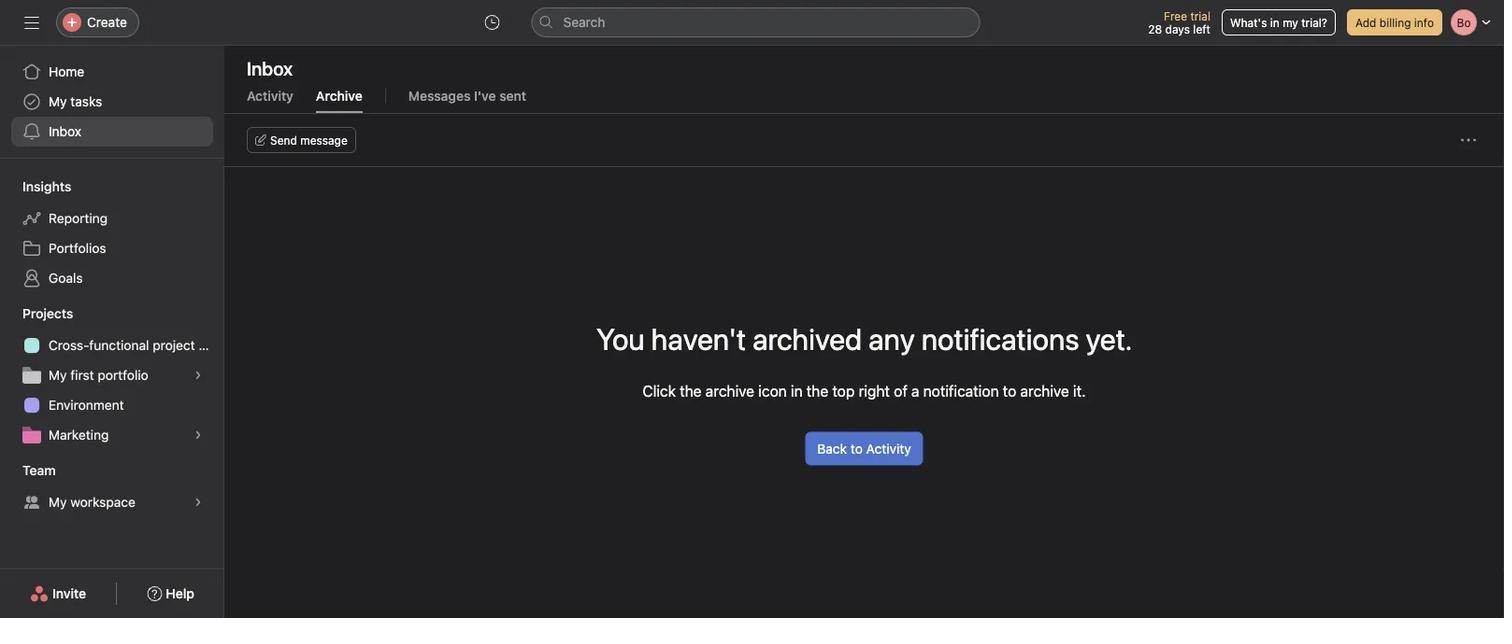 Task type: describe. For each thing, give the bounding box(es) containing it.
add billing info
[[1355, 16, 1434, 29]]

see details, my workspace image
[[193, 497, 204, 509]]

send
[[270, 134, 297, 147]]

1 archive from the left
[[706, 382, 754, 400]]

what's in my trial?
[[1230, 16, 1327, 29]]

home
[[49, 64, 84, 79]]

team button
[[0, 462, 56, 481]]

create button
[[56, 7, 139, 37]]

functional
[[89, 338, 149, 353]]

team
[[22, 463, 56, 479]]

right
[[859, 382, 890, 400]]

workspace
[[70, 495, 135, 510]]

search
[[563, 14, 605, 30]]

add billing info button
[[1347, 9, 1442, 36]]

in inside button
[[1270, 16, 1280, 29]]

add
[[1355, 16, 1376, 29]]

insights element
[[0, 170, 224, 297]]

archive
[[316, 88, 363, 104]]

messages
[[408, 88, 471, 104]]

my tasks
[[49, 94, 102, 109]]

insights
[[22, 179, 71, 194]]

days
[[1165, 22, 1190, 36]]

see details, my first portfolio image
[[193, 370, 204, 381]]

to inside back to activity button
[[851, 441, 863, 457]]

of
[[894, 382, 908, 400]]

help
[[166, 587, 194, 602]]

cross-
[[49, 338, 89, 353]]

portfolios link
[[11, 234, 213, 264]]

invite
[[52, 587, 86, 602]]

portfolios
[[49, 241, 106, 256]]

help button
[[135, 578, 207, 611]]

environment link
[[11, 391, 213, 421]]

activity inside button
[[866, 441, 911, 457]]

history image
[[485, 15, 500, 30]]

1 horizontal spatial to
[[1003, 382, 1016, 400]]

back to activity button
[[805, 432, 923, 466]]

back
[[817, 441, 847, 457]]

2 the from the left
[[807, 382, 828, 400]]

0 vertical spatial inbox
[[247, 57, 293, 79]]

what's
[[1230, 16, 1267, 29]]

hide sidebar image
[[24, 15, 39, 30]]

home link
[[11, 57, 213, 87]]

send message button
[[247, 127, 356, 153]]

messages i've sent
[[408, 88, 526, 104]]

notification
[[923, 382, 999, 400]]

back to activity
[[817, 441, 911, 457]]

goals link
[[11, 264, 213, 294]]



Task type: vqa. For each thing, say whether or not it's contained in the screenshot.
rightmost LIST ITEM
no



Task type: locate. For each thing, give the bounding box(es) containing it.
reporting
[[49, 211, 108, 226]]

inbox up the activity link
[[247, 57, 293, 79]]

click
[[643, 382, 676, 400]]

billing
[[1380, 16, 1411, 29]]

my down the team
[[49, 495, 67, 510]]

my for my first portfolio
[[49, 368, 67, 383]]

projects element
[[0, 297, 224, 454]]

you haven't archived any notifications yet.
[[596, 321, 1132, 357]]

cross-functional project plan
[[49, 338, 224, 353]]

my left tasks
[[49, 94, 67, 109]]

cross-functional project plan link
[[11, 331, 224, 361]]

icon
[[758, 382, 787, 400]]

activity up send
[[247, 88, 293, 104]]

my for my workspace
[[49, 495, 67, 510]]

archive left it.
[[1020, 382, 1069, 400]]

more actions image
[[1461, 133, 1476, 148]]

3 my from the top
[[49, 495, 67, 510]]

1 vertical spatial my
[[49, 368, 67, 383]]

archive left icon
[[706, 382, 754, 400]]

my
[[1283, 16, 1298, 29]]

archived
[[753, 321, 862, 357]]

0 vertical spatial activity
[[247, 88, 293, 104]]

first
[[70, 368, 94, 383]]

global element
[[0, 46, 224, 158]]

reporting link
[[11, 204, 213, 234]]

1 vertical spatial to
[[851, 441, 863, 457]]

you
[[596, 321, 645, 357]]

2 my from the top
[[49, 368, 67, 383]]

insights button
[[0, 178, 71, 196]]

invite button
[[18, 578, 98, 611]]

2 vertical spatial my
[[49, 495, 67, 510]]

a
[[911, 382, 919, 400]]

messages i've sent link
[[408, 88, 526, 113]]

environment
[[49, 398, 124, 413]]

inbox inside global element
[[49, 124, 81, 139]]

inbox link
[[11, 117, 213, 147]]

activity right "back"
[[866, 441, 911, 457]]

my workspace link
[[11, 488, 213, 518]]

left
[[1193, 22, 1211, 36]]

0 horizontal spatial in
[[791, 382, 803, 400]]

projects
[[22, 306, 73, 322]]

free
[[1164, 9, 1187, 22]]

to right "back"
[[851, 441, 863, 457]]

search button
[[531, 7, 980, 37]]

my inside "link"
[[49, 94, 67, 109]]

in left the my
[[1270, 16, 1280, 29]]

any
[[869, 321, 915, 357]]

archive link
[[316, 88, 363, 113]]

teams element
[[0, 454, 224, 522]]

the
[[680, 382, 702, 400], [807, 382, 828, 400]]

projects button
[[0, 305, 73, 323]]

sent
[[499, 88, 526, 104]]

to right notification
[[1003, 382, 1016, 400]]

trial?
[[1302, 16, 1327, 29]]

1 horizontal spatial in
[[1270, 16, 1280, 29]]

1 horizontal spatial archive
[[1020, 382, 1069, 400]]

1 my from the top
[[49, 94, 67, 109]]

haven't
[[651, 321, 746, 357]]

it.
[[1073, 382, 1086, 400]]

0 horizontal spatial archive
[[706, 382, 754, 400]]

my inside projects element
[[49, 368, 67, 383]]

project
[[153, 338, 195, 353]]

my tasks link
[[11, 87, 213, 117]]

1 the from the left
[[680, 382, 702, 400]]

2 archive from the left
[[1020, 382, 1069, 400]]

search list box
[[531, 7, 980, 37]]

info
[[1414, 16, 1434, 29]]

my for my tasks
[[49, 94, 67, 109]]

create
[[87, 14, 127, 30]]

1 horizontal spatial inbox
[[247, 57, 293, 79]]

marketing
[[49, 428, 109, 443]]

0 vertical spatial in
[[1270, 16, 1280, 29]]

i've
[[474, 88, 496, 104]]

inbox down my tasks
[[49, 124, 81, 139]]

my first portfolio link
[[11, 361, 213, 391]]

my first portfolio
[[49, 368, 148, 383]]

see details, marketing image
[[193, 430, 204, 441]]

archive
[[706, 382, 754, 400], [1020, 382, 1069, 400]]

activity
[[247, 88, 293, 104], [866, 441, 911, 457]]

1 vertical spatial in
[[791, 382, 803, 400]]

send message
[[270, 134, 348, 147]]

0 horizontal spatial to
[[851, 441, 863, 457]]

portfolio
[[98, 368, 148, 383]]

click the archive icon in the top right of a notification to archive it.
[[643, 382, 1086, 400]]

message
[[300, 134, 348, 147]]

1 vertical spatial activity
[[866, 441, 911, 457]]

0 horizontal spatial inbox
[[49, 124, 81, 139]]

what's in my trial? button
[[1222, 9, 1336, 36]]

activity link
[[247, 88, 293, 113]]

the left top
[[807, 382, 828, 400]]

1 horizontal spatial the
[[807, 382, 828, 400]]

free trial 28 days left
[[1148, 9, 1211, 36]]

0 horizontal spatial activity
[[247, 88, 293, 104]]

marketing link
[[11, 421, 213, 451]]

the right click
[[680, 382, 702, 400]]

top
[[832, 382, 855, 400]]

plan
[[199, 338, 224, 353]]

my
[[49, 94, 67, 109], [49, 368, 67, 383], [49, 495, 67, 510]]

my inside teams element
[[49, 495, 67, 510]]

notifications yet.
[[922, 321, 1132, 357]]

in
[[1270, 16, 1280, 29], [791, 382, 803, 400]]

0 vertical spatial to
[[1003, 382, 1016, 400]]

28
[[1148, 22, 1162, 36]]

0 horizontal spatial the
[[680, 382, 702, 400]]

tasks
[[70, 94, 102, 109]]

in right icon
[[791, 382, 803, 400]]

my workspace
[[49, 495, 135, 510]]

0 vertical spatial my
[[49, 94, 67, 109]]

trial
[[1190, 9, 1211, 22]]

inbox
[[247, 57, 293, 79], [49, 124, 81, 139]]

goals
[[49, 271, 83, 286]]

1 horizontal spatial activity
[[866, 441, 911, 457]]

to
[[1003, 382, 1016, 400], [851, 441, 863, 457]]

1 vertical spatial inbox
[[49, 124, 81, 139]]

my left first
[[49, 368, 67, 383]]



